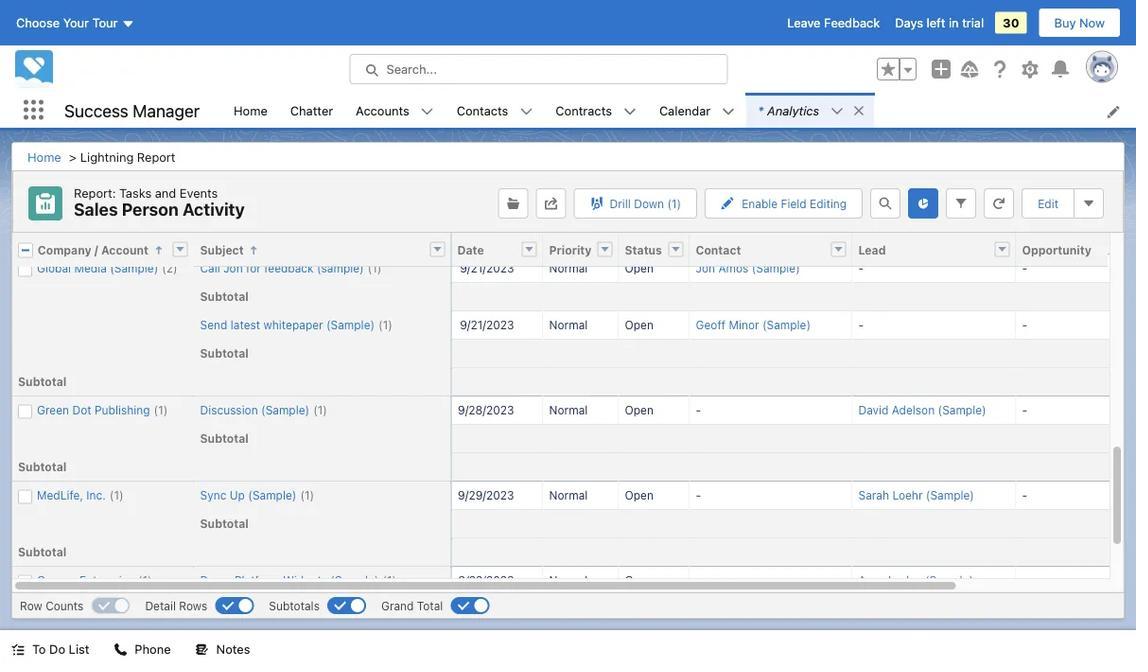 Task type: locate. For each thing, give the bounding box(es) containing it.
text default image right analytics
[[853, 104, 866, 117]]

success manager
[[64, 100, 200, 120]]

text default image
[[853, 104, 866, 117], [624, 105, 637, 118], [114, 643, 127, 657], [196, 643, 209, 657]]

text default image
[[831, 105, 845, 118], [722, 105, 736, 118], [11, 643, 25, 657]]

accounts
[[356, 103, 410, 117]]

30
[[1004, 16, 1020, 30]]

leave
[[788, 16, 821, 30]]

search... button
[[350, 54, 728, 84]]

to do list button
[[0, 630, 101, 668]]

buy now button
[[1039, 8, 1122, 38]]

contracts list item
[[545, 93, 648, 128]]

do
[[49, 642, 65, 656]]

notes
[[216, 642, 250, 656]]

feedback
[[825, 16, 881, 30]]

phone
[[135, 642, 171, 656]]

text default image inside the 'calendar' 'list item'
[[722, 105, 736, 118]]

in
[[949, 16, 960, 30]]

text default image inside list item
[[831, 105, 845, 118]]

buy
[[1055, 16, 1077, 30]]

text default image left *
[[722, 105, 736, 118]]

now
[[1080, 16, 1106, 30]]

leave feedback link
[[788, 16, 881, 30]]

text default image inside list item
[[853, 104, 866, 117]]

text default image for *
[[831, 105, 845, 118]]

list item
[[747, 93, 875, 128]]

group
[[878, 58, 917, 80]]

1 horizontal spatial text default image
[[722, 105, 736, 118]]

text default image right analytics
[[831, 105, 845, 118]]

2 horizontal spatial text default image
[[831, 105, 845, 118]]

text default image left notes
[[196, 643, 209, 657]]

text default image inside contracts list item
[[624, 105, 637, 118]]

contracts
[[556, 103, 612, 117]]

contacts link
[[446, 93, 520, 128]]

to
[[32, 642, 46, 656]]

text default image right contracts at top
[[624, 105, 637, 118]]

chatter link
[[279, 93, 345, 128]]

calendar list item
[[648, 93, 747, 128]]

home
[[234, 103, 268, 117]]

search...
[[387, 62, 437, 76]]

* analytics
[[758, 103, 820, 117]]

text default image for calendar
[[722, 105, 736, 118]]

list
[[223, 93, 1137, 128]]

text default image left to
[[11, 643, 25, 657]]

home link
[[223, 93, 279, 128]]

left
[[927, 16, 946, 30]]

text default image inside notes button
[[196, 643, 209, 657]]

text default image left phone
[[114, 643, 127, 657]]

accounts link
[[345, 93, 421, 128]]

to do list
[[32, 642, 89, 656]]

calendar link
[[648, 93, 722, 128]]

*
[[758, 103, 764, 117]]

list containing home
[[223, 93, 1137, 128]]

leave feedback
[[788, 16, 881, 30]]

0 horizontal spatial text default image
[[11, 643, 25, 657]]



Task type: describe. For each thing, give the bounding box(es) containing it.
analytics
[[768, 103, 820, 117]]

accounts list item
[[345, 93, 446, 128]]

buy now
[[1055, 16, 1106, 30]]

success
[[64, 100, 128, 120]]

text default image inside the to do list button
[[11, 643, 25, 657]]

notes button
[[184, 630, 262, 668]]

text default image inside phone "button"
[[114, 643, 127, 657]]

calendar
[[660, 103, 711, 117]]

contacts list item
[[446, 93, 545, 128]]

days left in trial
[[896, 16, 985, 30]]

manager
[[133, 100, 200, 120]]

phone button
[[103, 630, 182, 668]]

list item containing *
[[747, 93, 875, 128]]

chatter
[[290, 103, 333, 117]]

days
[[896, 16, 924, 30]]

list
[[69, 642, 89, 656]]

trial
[[963, 16, 985, 30]]

contracts link
[[545, 93, 624, 128]]

contacts
[[457, 103, 509, 117]]



Task type: vqa. For each thing, say whether or not it's contained in the screenshot.
text default icon in Calendar list item
yes



